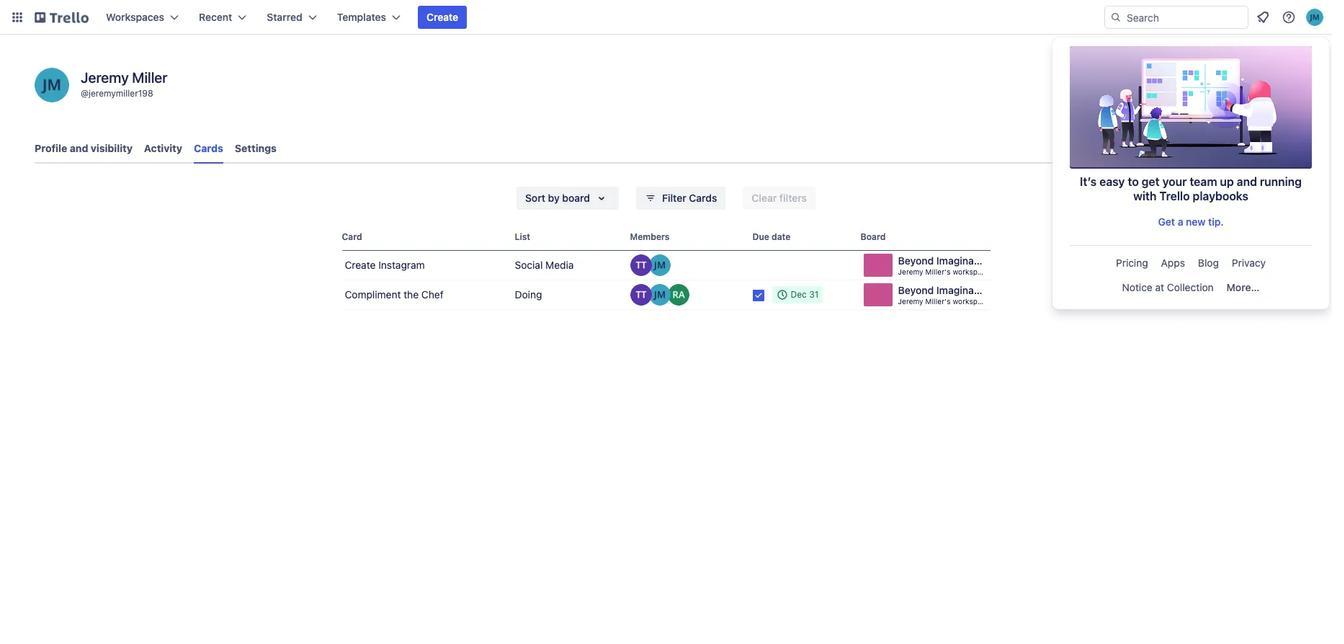 Task type: describe. For each thing, give the bounding box(es) containing it.
settings link
[[235, 136, 277, 161]]

due date
[[753, 231, 791, 242]]

easy
[[1100, 175, 1126, 188]]

privacy
[[1232, 257, 1266, 269]]

instagram
[[379, 259, 425, 271]]

filters
[[780, 192, 807, 204]]

doing
[[515, 288, 542, 301]]

get
[[1159, 216, 1176, 228]]

pricing link
[[1111, 252, 1154, 275]]

and inside it's easy to get your team up and running with trello playbooks
[[1237, 175, 1258, 188]]

1 beyond from the top
[[898, 254, 934, 267]]

more… button
[[1222, 276, 1266, 299]]

workspaces
[[106, 11, 164, 23]]

jeremymiller198
[[89, 88, 153, 99]]

jeremy inside jeremy miller @ jeremymiller198
[[81, 69, 129, 86]]

social media
[[515, 259, 574, 271]]

date
[[772, 231, 791, 242]]

ruby anderson (rubyanderson7) image
[[668, 284, 689, 306]]

1 miller's from the top
[[926, 267, 951, 276]]

cards inside button
[[689, 192, 718, 204]]

2 workspace from the top
[[953, 297, 990, 306]]

notice at collection link
[[1117, 276, 1220, 299]]

chef
[[422, 288, 444, 301]]

more…
[[1227, 281, 1260, 293]]

running
[[1261, 175, 1302, 188]]

tip.
[[1209, 216, 1224, 228]]

clear filters
[[752, 192, 807, 204]]

new
[[1187, 216, 1206, 228]]

0 notifications image
[[1255, 9, 1272, 26]]

social
[[515, 259, 543, 271]]

up
[[1221, 175, 1235, 188]]

jeremy miller (jeremymiller198) image
[[1307, 9, 1324, 26]]

card
[[342, 231, 362, 242]]

create for create instagram
[[345, 259, 376, 271]]

jeremy miller @ jeremymiller198
[[81, 69, 168, 99]]

create button
[[418, 6, 467, 29]]

activity link
[[144, 136, 182, 161]]

terry turtle (terryturtle) image for social media
[[630, 254, 652, 276]]

2 vertical spatial jeremy
[[898, 297, 924, 306]]

miller
[[132, 69, 168, 86]]

profile
[[35, 142, 67, 154]]

it's easy to get your team up and running with trello playbooks
[[1080, 175, 1302, 203]]

at
[[1156, 281, 1165, 293]]

create for create
[[427, 11, 459, 23]]

apps link
[[1156, 252, 1191, 275]]

profile and visibility
[[35, 142, 133, 154]]

dec
[[791, 289, 807, 300]]

blog
[[1199, 257, 1219, 269]]

board
[[563, 192, 590, 204]]

clear
[[752, 192, 777, 204]]

collection
[[1168, 281, 1214, 293]]

with
[[1134, 190, 1157, 203]]

blog link
[[1193, 252, 1225, 275]]

privacy link
[[1227, 252, 1272, 275]]

terry turtle (terryturtle) image for doing
[[630, 284, 652, 306]]

playbooks
[[1193, 190, 1249, 203]]

compliment the chef link
[[342, 280, 509, 309]]



Task type: locate. For each thing, give the bounding box(es) containing it.
0 vertical spatial beyond imagination jeremy miller's workspace
[[898, 254, 993, 276]]

sort by board
[[525, 192, 590, 204]]

1 imagination from the top
[[937, 254, 993, 267]]

2 beyond from the top
[[898, 284, 934, 296]]

templates
[[337, 11, 386, 23]]

media
[[546, 259, 574, 271]]

terry turtle (terryturtle) image
[[630, 254, 652, 276], [630, 284, 652, 306]]

get a new tip. button
[[1070, 210, 1313, 234]]

1 horizontal spatial cards
[[689, 192, 718, 204]]

and right profile
[[70, 142, 88, 154]]

trello
[[1160, 190, 1190, 203]]

jeremy
[[81, 69, 129, 86], [898, 267, 924, 276], [898, 297, 924, 306]]

list
[[515, 231, 531, 242]]

cards right activity
[[194, 142, 223, 154]]

cards
[[194, 142, 223, 154], [689, 192, 718, 204]]

0 horizontal spatial and
[[70, 142, 88, 154]]

beyond imagination jeremy miller's workspace
[[898, 254, 993, 276], [898, 284, 993, 306]]

a
[[1178, 216, 1184, 228]]

jeremy miller (jeremymiller198) image for create instagram
[[649, 254, 671, 276]]

0 vertical spatial cards
[[194, 142, 223, 154]]

0 vertical spatial create
[[427, 11, 459, 23]]

get
[[1142, 175, 1160, 188]]

miller's
[[926, 267, 951, 276], [926, 297, 951, 306]]

dec 31
[[791, 289, 819, 300]]

notice at collection
[[1123, 281, 1214, 293]]

2 beyond imagination jeremy miller's workspace from the top
[[898, 284, 993, 306]]

1 beyond imagination jeremy miller's workspace from the top
[[898, 254, 993, 276]]

create instagram link
[[342, 251, 509, 280]]

open information menu image
[[1282, 10, 1297, 25]]

0 horizontal spatial cards
[[194, 142, 223, 154]]

primary element
[[0, 0, 1333, 35]]

and right the up on the top
[[1237, 175, 1258, 188]]

1 vertical spatial create
[[345, 259, 376, 271]]

1 vertical spatial cards
[[689, 192, 718, 204]]

jeremy miller (jeremymiller198) image for compliment the chef
[[649, 284, 671, 306]]

terry turtle (terryturtle) image left ruby anderson (rubyanderson7) icon at the top right of the page
[[630, 284, 652, 306]]

1 horizontal spatial and
[[1237, 175, 1258, 188]]

templates button
[[328, 6, 409, 29]]

1 vertical spatial and
[[1237, 175, 1258, 188]]

search image
[[1111, 12, 1122, 23]]

2 miller's from the top
[[926, 297, 951, 306]]

and
[[70, 142, 88, 154], [1237, 175, 1258, 188]]

0 vertical spatial jeremy miller (jeremymiller198) image
[[35, 68, 69, 102]]

1 terry turtle (terryturtle) image from the top
[[630, 254, 652, 276]]

starred
[[267, 11, 303, 23]]

sort by board button
[[517, 187, 619, 210]]

1 vertical spatial beyond
[[898, 284, 934, 296]]

create instagram
[[345, 259, 425, 271]]

workspace
[[953, 267, 990, 276], [953, 297, 990, 306]]

back to home image
[[35, 6, 89, 29]]

apps
[[1162, 257, 1186, 269]]

to
[[1128, 175, 1139, 188]]

activity
[[144, 142, 182, 154]]

@
[[81, 88, 89, 99]]

1 vertical spatial terry turtle (terryturtle) image
[[630, 284, 652, 306]]

the
[[404, 288, 419, 301]]

due
[[753, 231, 770, 242]]

sort
[[525, 192, 546, 204]]

0 vertical spatial miller's
[[926, 267, 951, 276]]

clear filters button
[[743, 187, 816, 210]]

1 vertical spatial jeremy
[[898, 267, 924, 276]]

create
[[427, 11, 459, 23], [345, 259, 376, 271]]

2 vertical spatial jeremy miller (jeremymiller198) image
[[649, 284, 671, 306]]

create inside button
[[427, 11, 459, 23]]

profile and visibility link
[[35, 136, 133, 161]]

starred button
[[258, 6, 326, 29]]

cards link
[[194, 136, 223, 164]]

visibility
[[91, 142, 133, 154]]

filter cards
[[662, 192, 718, 204]]

switch to… image
[[10, 10, 25, 25]]

recent
[[199, 11, 232, 23]]

1 workspace from the top
[[953, 267, 990, 276]]

0 horizontal spatial create
[[345, 259, 376, 271]]

2 terry turtle (terryturtle) image from the top
[[630, 284, 652, 306]]

jeremy miller (jeremymiller198) image
[[35, 68, 69, 102], [649, 254, 671, 276], [649, 284, 671, 306]]

1 vertical spatial beyond imagination jeremy miller's workspace
[[898, 284, 993, 306]]

get a new tip.
[[1159, 216, 1224, 228]]

1 vertical spatial jeremy miller (jeremymiller198) image
[[649, 254, 671, 276]]

1 vertical spatial miller's
[[926, 297, 951, 306]]

0 vertical spatial terry turtle (terryturtle) image
[[630, 254, 652, 276]]

0 vertical spatial and
[[70, 142, 88, 154]]

0 vertical spatial workspace
[[953, 267, 990, 276]]

Search field
[[1122, 6, 1248, 28]]

it's easy to get your team up and running with trello playbooks link
[[1070, 46, 1313, 209]]

filter
[[662, 192, 687, 204]]

1 horizontal spatial create
[[427, 11, 459, 23]]

0 vertical spatial beyond
[[898, 254, 934, 267]]

notice
[[1123, 281, 1153, 293]]

0 vertical spatial imagination
[[937, 254, 993, 267]]

filter cards button
[[636, 187, 726, 210]]

cards right filter
[[689, 192, 718, 204]]

it's
[[1080, 175, 1097, 188]]

terry turtle (terryturtle) image down members
[[630, 254, 652, 276]]

2 imagination from the top
[[937, 284, 993, 296]]

board
[[861, 231, 886, 242]]

by
[[548, 192, 560, 204]]

workspaces button
[[97, 6, 187, 29]]

beyond
[[898, 254, 934, 267], [898, 284, 934, 296]]

pricing
[[1117, 257, 1149, 269]]

members
[[630, 231, 670, 242]]

recent button
[[190, 6, 255, 29]]

1 vertical spatial imagination
[[937, 284, 993, 296]]

compliment the chef
[[345, 288, 444, 301]]

settings
[[235, 142, 277, 154]]

0 vertical spatial jeremy
[[81, 69, 129, 86]]

31
[[810, 289, 819, 300]]

compliment
[[345, 288, 401, 301]]

your
[[1163, 175, 1187, 188]]

imagination
[[937, 254, 993, 267], [937, 284, 993, 296]]

team
[[1190, 175, 1218, 188]]

1 vertical spatial workspace
[[953, 297, 990, 306]]



Task type: vqa. For each thing, say whether or not it's contained in the screenshot.
the right '22'
no



